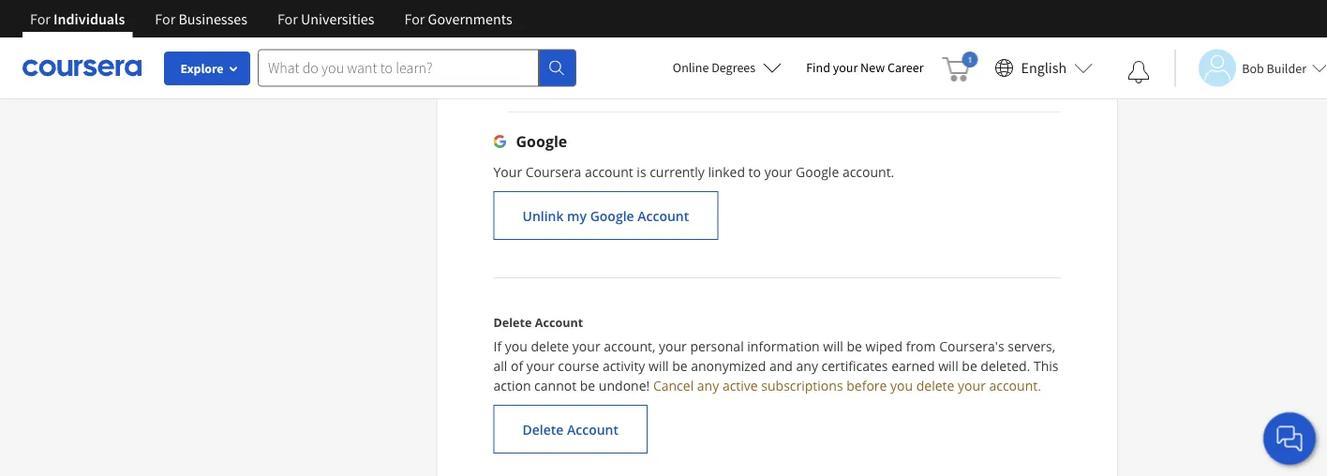 Task type: locate. For each thing, give the bounding box(es) containing it.
1 vertical spatial any
[[697, 377, 719, 395]]

1 horizontal spatial course
[[821, 7, 862, 24]]

recommendations.
[[865, 7, 981, 24]]

for for businesses
[[155, 9, 176, 28]]

and down information
[[770, 357, 793, 375]]

banner navigation
[[15, 0, 528, 38]]

your right find
[[833, 59, 858, 76]]

1 vertical spatial and
[[770, 357, 793, 375]]

course up cannot on the bottom
[[558, 357, 599, 375]]

individuals
[[54, 9, 125, 28]]

if
[[494, 338, 502, 355]]

explore
[[180, 60, 224, 77]]

for left businesses
[[155, 9, 176, 28]]

1 horizontal spatial unlink
[[711, 50, 750, 68]]

bob
[[1243, 60, 1265, 76]]

0 horizontal spatial delete
[[531, 338, 569, 355]]

unlink right online
[[711, 50, 750, 68]]

account
[[615, 50, 667, 68], [638, 207, 689, 225], [535, 315, 583, 331], [567, 421, 619, 438]]

account up cannot on the bottom
[[535, 315, 583, 331]]

account down the undone!
[[567, 421, 619, 438]]

None search field
[[258, 49, 577, 87]]

1 horizontal spatial any
[[797, 357, 819, 375]]

0 vertical spatial any
[[797, 357, 819, 375]]

apple
[[576, 50, 612, 68]]

your right of
[[527, 357, 555, 375]]

4 for from the left
[[405, 9, 425, 28]]

0 horizontal spatial account
[[585, 163, 634, 181]]

1 vertical spatial course
[[558, 357, 599, 375]]

if you delete your account, your personal information will be wiped from coursera's servers, all of your course activity will be anonymized and any certificates earned will be deleted.               this action cannot be undone!
[[494, 338, 1059, 395]]

0 vertical spatial to
[[884, 50, 896, 68]]

1 vertical spatial my
[[567, 207, 587, 225]]

any inside if you delete your account, your personal information will be wiped from coursera's servers, all of your course activity will be anonymized and any certificates earned will be deleted.               this action cannot be undone!
[[797, 357, 819, 375]]

and
[[629, 7, 652, 24], [770, 357, 793, 375]]

google inside button
[[590, 207, 635, 225]]

be up 'cancel'
[[672, 357, 688, 375]]

0 horizontal spatial course
[[558, 357, 599, 375]]

delete down cannot on the bottom
[[523, 421, 564, 438]]

0 vertical spatial course
[[821, 7, 862, 24]]

my down coursera
[[567, 207, 587, 225]]

delete account down cannot on the bottom
[[523, 421, 619, 438]]

0 horizontal spatial account.
[[843, 163, 895, 181]]

enable one-click login and receive more personalized course recommendations.
[[494, 7, 981, 24]]

you right if
[[505, 338, 528, 355]]

delete up cannot on the bottom
[[531, 338, 569, 355]]

your up 'cancel'
[[659, 338, 687, 355]]

coursera image
[[23, 53, 142, 83]]

delete inside 'button'
[[523, 421, 564, 438]]

and inside if you delete your account, your personal information will be wiped from coursera's servers, all of your course activity will be anonymized and any certificates earned will be deleted.               this action cannot be undone!
[[770, 357, 793, 375]]

your right linked
[[765, 163, 793, 181]]

cannot
[[535, 377, 577, 395]]

personal
[[691, 338, 744, 355]]

What do you want to learn? text field
[[258, 49, 539, 87]]

2 for from the left
[[155, 9, 176, 28]]

0 horizontal spatial any
[[697, 377, 719, 395]]

for
[[30, 9, 51, 28], [155, 9, 176, 28], [277, 9, 298, 28], [405, 9, 425, 28]]

will down coursera's in the right bottom of the page
[[939, 357, 959, 375]]

delete account
[[494, 315, 583, 331], [523, 421, 619, 438]]

my right link
[[553, 50, 572, 68]]

1 horizontal spatial and
[[770, 357, 793, 375]]

will up 'cancel'
[[649, 357, 669, 375]]

account down currently
[[638, 207, 689, 225]]

your
[[754, 50, 782, 68], [833, 59, 858, 76], [765, 163, 793, 181], [573, 338, 601, 355], [659, 338, 687, 355], [527, 357, 555, 375], [958, 377, 986, 395]]

will
[[824, 338, 844, 355], [649, 357, 669, 375], [939, 357, 959, 375]]

governments
[[428, 9, 513, 28]]

english
[[1022, 59, 1067, 77]]

be right cannot on the bottom
[[580, 377, 596, 395]]

1 vertical spatial delete
[[523, 421, 564, 438]]

account right find
[[832, 50, 880, 68]]

delete
[[494, 315, 532, 331], [523, 421, 564, 438]]

account right apple
[[615, 50, 667, 68]]

account,
[[604, 338, 656, 355]]

information
[[748, 338, 820, 355]]

career
[[888, 59, 924, 76]]

any
[[797, 357, 819, 375], [697, 377, 719, 395]]

0 horizontal spatial will
[[649, 357, 669, 375]]

account.
[[843, 163, 895, 181], [990, 377, 1042, 395]]

0 vertical spatial you
[[505, 338, 528, 355]]

0 vertical spatial account.
[[843, 163, 895, 181]]

subscriptions
[[762, 377, 844, 395]]

bob builder button
[[1175, 49, 1328, 87]]

1 vertical spatial delete account
[[523, 421, 619, 438]]

for for universities
[[277, 9, 298, 28]]

coursera's
[[940, 338, 1005, 355]]

will up certificates
[[824, 338, 844, 355]]

link my apple account
[[523, 50, 667, 68]]

1 vertical spatial account.
[[990, 377, 1042, 395]]

activity
[[603, 357, 645, 375]]

1 horizontal spatial you
[[891, 377, 913, 395]]

unlink
[[711, 50, 750, 68], [523, 207, 564, 225]]

1 for from the left
[[30, 9, 51, 28]]

0 vertical spatial account
[[832, 50, 880, 68]]

log
[[900, 50, 918, 68]]

1 horizontal spatial account
[[832, 50, 880, 68]]

for up what do you want to learn? text field
[[405, 9, 425, 28]]

account inside 'button'
[[567, 421, 619, 438]]

link my apple account button
[[494, 35, 696, 83]]

for businesses
[[155, 9, 247, 28]]

and right login
[[629, 7, 652, 24]]

unlink my google account button
[[494, 191, 719, 240]]

0 vertical spatial and
[[629, 7, 652, 24]]

anonymized
[[691, 357, 766, 375]]

coursera
[[526, 163, 582, 181]]

deleted.
[[981, 357, 1031, 375]]

all
[[494, 357, 508, 375]]

online degrees
[[673, 59, 756, 76]]

to right linked
[[749, 163, 761, 181]]

1 vertical spatial to
[[749, 163, 761, 181]]

delete account button
[[494, 405, 648, 454]]

account left is at top
[[585, 163, 634, 181]]

for left individuals
[[30, 9, 51, 28]]

be up certificates
[[847, 338, 863, 355]]

link
[[523, 50, 549, 68]]

your
[[494, 163, 522, 181]]

my for apple
[[553, 50, 572, 68]]

before
[[847, 377, 887, 395]]

linked
[[708, 163, 745, 181]]

3 for from the left
[[277, 9, 298, 28]]

unlink for unlink my google account
[[523, 207, 564, 225]]

delete
[[531, 338, 569, 355], [917, 377, 955, 395]]

1 horizontal spatial delete
[[917, 377, 955, 395]]

1 vertical spatial unlink
[[523, 207, 564, 225]]

degrees
[[712, 59, 756, 76]]

with
[[936, 50, 962, 68]]

any up subscriptions
[[797, 357, 819, 375]]

course up unlink your google account to log in with apple. at the top right of the page
[[821, 7, 862, 24]]

0 vertical spatial my
[[553, 50, 572, 68]]

any down anonymized at the bottom right of page
[[697, 377, 719, 395]]

to left log
[[884, 50, 896, 68]]

1 horizontal spatial account.
[[990, 377, 1042, 395]]

for for individuals
[[30, 9, 51, 28]]

google
[[785, 50, 828, 68], [516, 131, 568, 151], [796, 163, 839, 181], [590, 207, 635, 225]]

0 vertical spatial delete account
[[494, 315, 583, 331]]

0 horizontal spatial you
[[505, 338, 528, 355]]

course
[[821, 7, 862, 24], [558, 357, 599, 375]]

account
[[832, 50, 880, 68], [585, 163, 634, 181]]

new
[[861, 59, 885, 76]]

be
[[847, 338, 863, 355], [672, 357, 688, 375], [962, 357, 978, 375], [580, 377, 596, 395]]

show notifications image
[[1128, 61, 1151, 83]]

delete down earned
[[917, 377, 955, 395]]

servers,
[[1008, 338, 1056, 355]]

shopping cart: 1 item image
[[943, 52, 979, 82]]

for left the universities
[[277, 9, 298, 28]]

my
[[553, 50, 572, 68], [567, 207, 587, 225]]

0 horizontal spatial unlink
[[523, 207, 564, 225]]

for individuals
[[30, 9, 125, 28]]

cancel
[[653, 377, 694, 395]]

unlink down coursera
[[523, 207, 564, 225]]

unlink inside button
[[523, 207, 564, 225]]

you down earned
[[891, 377, 913, 395]]

0 vertical spatial unlink
[[711, 50, 750, 68]]

explore button
[[164, 52, 250, 85]]

unlink for unlink your google account to log in with apple.
[[711, 50, 750, 68]]

to
[[884, 50, 896, 68], [749, 163, 761, 181]]

delete account up if
[[494, 315, 583, 331]]

currently
[[650, 163, 705, 181]]

apple.
[[966, 50, 1004, 68]]

delete up if
[[494, 315, 532, 331]]

1 vertical spatial account
[[585, 163, 634, 181]]

from
[[906, 338, 936, 355]]

you
[[505, 338, 528, 355], [891, 377, 913, 395]]

online degrees button
[[658, 47, 797, 88]]

0 vertical spatial delete
[[531, 338, 569, 355]]



Task type: vqa. For each thing, say whether or not it's contained in the screenshot.
the my
yes



Task type: describe. For each thing, give the bounding box(es) containing it.
certificates
[[822, 357, 888, 375]]

in
[[921, 50, 933, 68]]

2 horizontal spatial will
[[939, 357, 959, 375]]

chat with us image
[[1275, 424, 1305, 454]]

enable
[[494, 7, 535, 24]]

bob builder
[[1243, 60, 1307, 76]]

0 horizontal spatial to
[[749, 163, 761, 181]]

1 vertical spatial you
[[891, 377, 913, 395]]

1 vertical spatial delete
[[917, 377, 955, 395]]

delete account inside delete account 'button'
[[523, 421, 619, 438]]

0 vertical spatial delete
[[494, 315, 532, 331]]

universities
[[301, 9, 375, 28]]

is
[[637, 163, 647, 181]]

action
[[494, 377, 531, 395]]

personalized
[[739, 7, 817, 24]]

0 horizontal spatial and
[[629, 7, 652, 24]]

google image
[[494, 135, 507, 148]]

find
[[807, 59, 831, 76]]

active
[[723, 377, 758, 395]]

my for google
[[567, 207, 587, 225]]

receive
[[656, 7, 699, 24]]

be down coursera's in the right bottom of the page
[[962, 357, 978, 375]]

earned
[[892, 357, 935, 375]]

1 horizontal spatial to
[[884, 50, 896, 68]]

course inside if you delete your account, your personal information will be wiped from coursera's servers, all of your course activity will be anonymized and any certificates earned will be deleted.               this action cannot be undone!
[[558, 357, 599, 375]]

delete inside if you delete your account, your personal information will be wiped from coursera's servers, all of your course activity will be anonymized and any certificates earned will be deleted.               this action cannot be undone!
[[531, 338, 569, 355]]

your down 'deleted.'
[[958, 377, 986, 395]]

this
[[1034, 357, 1059, 375]]

one-
[[538, 7, 566, 24]]

login
[[596, 7, 625, 24]]

builder
[[1267, 60, 1307, 76]]

unlink my google account
[[523, 207, 689, 225]]

for governments
[[405, 9, 513, 28]]

for universities
[[277, 9, 375, 28]]

your inside find your new career link
[[833, 59, 858, 76]]

your left the account,
[[573, 338, 601, 355]]

find your new career
[[807, 59, 924, 76]]

1 horizontal spatial will
[[824, 338, 844, 355]]

undone!
[[599, 377, 650, 395]]

cancel any active subscriptions before you delete your account.
[[653, 377, 1042, 395]]

your down personalized
[[754, 50, 782, 68]]

you inside if you delete your account, your personal information will be wiped from coursera's servers, all of your course activity will be anonymized and any certificates earned will be deleted.               this action cannot be undone!
[[505, 338, 528, 355]]

businesses
[[179, 9, 247, 28]]

your coursera account is currently linked to your google account.
[[494, 163, 895, 181]]

find your new career link
[[797, 56, 933, 80]]

of
[[511, 357, 523, 375]]

online
[[673, 59, 709, 76]]

click
[[566, 7, 592, 24]]

english button
[[988, 38, 1101, 98]]

for for governments
[[405, 9, 425, 28]]

wiped
[[866, 338, 903, 355]]

unlink your google account to log in with apple.
[[711, 50, 1004, 68]]

more
[[703, 7, 735, 24]]



